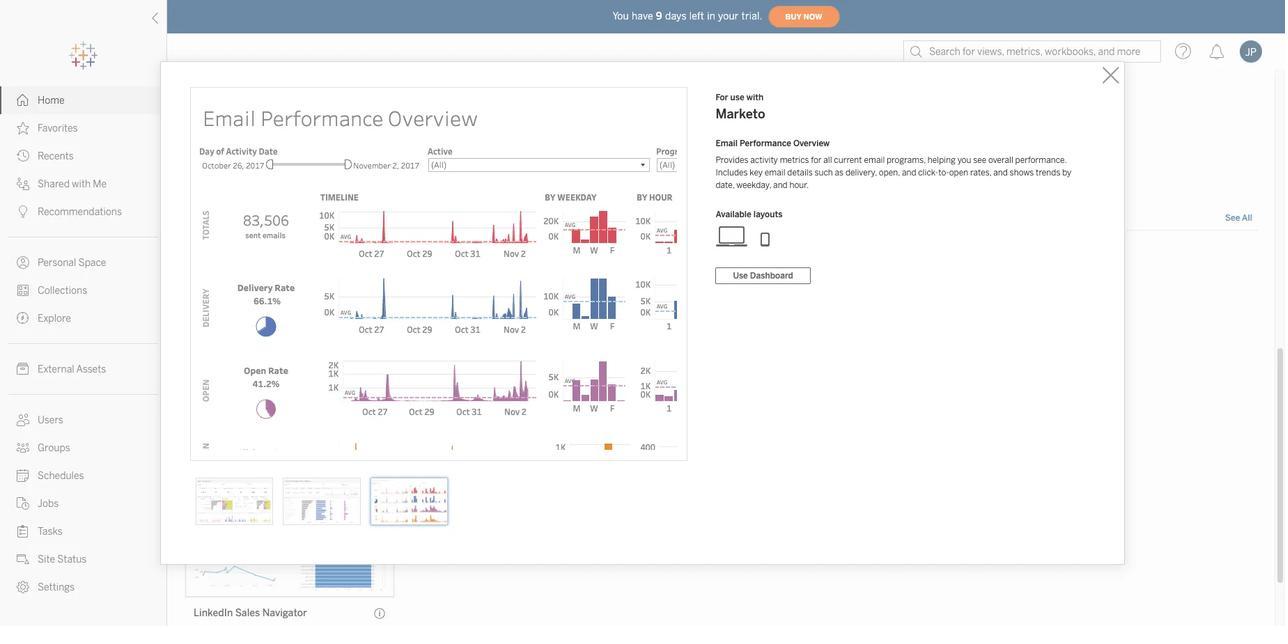 Task type: describe. For each thing, give the bounding box(es) containing it.
23
[[426, 146, 436, 156]]

1 to from the left
[[395, 246, 404, 258]]

2 3 from the left
[[892, 146, 897, 156]]

4 ago from the left
[[919, 146, 933, 156]]

such
[[815, 168, 833, 178]]

jobs inside main navigation. press the up and down arrow keys to access links. element
[[38, 498, 59, 510]]

1 vertical spatial use
[[497, 246, 513, 258]]

1 vertical spatial your
[[406, 246, 426, 258]]

home
[[38, 95, 65, 107]]

1 vertical spatial marketo
[[426, 412, 465, 424]]

see all link
[[1226, 212, 1253, 227]]

site status
[[38, 554, 87, 566]]

external assets
[[38, 364, 106, 376]]

hour.
[[790, 180, 809, 190]]

for
[[716, 93, 728, 102]]

site
[[38, 554, 55, 566]]

external assets link
[[0, 355, 167, 383]]

ago for jobs
[[686, 146, 700, 156]]

get
[[583, 246, 598, 258]]

actions
[[474, 126, 509, 138]]

available
[[716, 210, 752, 219]]

layouts
[[754, 210, 783, 219]]

see
[[974, 155, 987, 165]]

simply
[[331, 246, 362, 258]]

email performance by campaign image
[[283, 478, 361, 525]]

days right 9
[[665, 10, 687, 22]]

by text only_f5he34f image for home
[[17, 94, 29, 107]]

programs,
[[887, 155, 926, 165]]

metrics
[[780, 155, 809, 165]]

rates,
[[971, 168, 992, 178]]

email performance overview provides activity metrics for all current email programs, helping you see overall performance. includes key email details such as delivery, open, and click-to-open rates, and shows trends by date, weekday, and hour.
[[716, 139, 1072, 190]]

site status link
[[0, 546, 167, 573]]

overall
[[989, 155, 1014, 165]]

you have 9 days left in your trial.
[[613, 10, 763, 22]]

you
[[613, 10, 629, 22]]

trends
[[1036, 168, 1061, 178]]

users for users and actions
[[426, 126, 453, 138]]

use dashboard
[[733, 271, 794, 281]]

workbook.
[[283, 246, 329, 258]]

days down "background"
[[666, 146, 684, 156]]

and left hour.
[[773, 180, 788, 190]]

email
[[716, 139, 738, 148]]

2 3 days ago from the left
[[892, 146, 933, 156]]

ago for 1
[[234, 146, 248, 156]]

and up 23 minutes ago
[[455, 126, 472, 138]]

8 minutes ago
[[194, 146, 248, 156]]

start from a pre-built workbook. simply sign in to your data source, or use sample data to get started.
[[187, 246, 634, 258]]

see all
[[1226, 213, 1253, 223]]

settings link
[[0, 573, 167, 601]]

all
[[824, 155, 832, 165]]

0 vertical spatial marketo
[[716, 107, 766, 122]]

by text only_f5he34f image for collections
[[17, 284, 29, 297]]

linkedin
[[194, 608, 233, 620]]

recents link
[[0, 142, 167, 170]]

as
[[835, 168, 844, 178]]

users and actions
[[426, 126, 509, 138]]

0 vertical spatial email
[[864, 155, 885, 165]]

a
[[235, 246, 240, 258]]

personal
[[38, 257, 76, 269]]

by
[[1063, 168, 1072, 178]]

external
[[38, 364, 74, 376]]

1 vertical spatial in
[[385, 246, 393, 258]]

by text only_f5he34f image for site status
[[17, 553, 29, 566]]

performance.
[[1016, 155, 1067, 165]]

pre-
[[243, 246, 261, 258]]

overview
[[794, 139, 830, 148]]

shared
[[38, 178, 70, 190]]

shows
[[1010, 168, 1034, 178]]

personal space link
[[0, 249, 167, 277]]

provides
[[716, 155, 749, 165]]

2 data from the left
[[550, 246, 570, 258]]

23 minutes ago
[[426, 146, 485, 156]]

favorites link
[[0, 114, 167, 142]]

home link
[[0, 86, 167, 114]]

by text only_f5he34f image for users
[[17, 414, 29, 426]]

sheet 1
[[194, 126, 227, 138]]

dashboard
[[750, 271, 794, 281]]

by text only_f5he34f image for recents
[[17, 150, 29, 162]]

activity
[[751, 155, 778, 165]]

by text only_f5he34f image for external assets
[[17, 363, 29, 376]]

see
[[1226, 213, 1241, 223]]

email performance overview image
[[370, 478, 448, 525]]

by text only_f5he34f image for groups
[[17, 442, 29, 454]]

personal space
[[38, 257, 106, 269]]

recommendations
[[38, 206, 122, 218]]

and down overall
[[994, 168, 1008, 178]]

for
[[811, 155, 822, 165]]

by text only_f5he34f image for schedules
[[17, 470, 29, 482]]

and down programs,
[[902, 168, 917, 178]]

shared with me
[[38, 178, 107, 190]]

1 3 days ago from the left
[[659, 146, 700, 156]]

8
[[194, 146, 199, 156]]

shared with me link
[[0, 170, 167, 198]]

to-
[[939, 168, 949, 178]]



Task type: vqa. For each thing, say whether or not it's contained in the screenshot.
the You have 9 days left in your trial.
yes



Task type: locate. For each thing, give the bounding box(es) containing it.
0 horizontal spatial minutes
[[201, 146, 232, 156]]

3 days ago down "background"
[[659, 146, 700, 156]]

your
[[718, 10, 739, 22], [406, 246, 426, 258]]

minutes for users
[[438, 146, 469, 156]]

by text only_f5he34f image inside favorites 'link'
[[17, 122, 29, 134]]

by text only_f5he34f image for shared with me
[[17, 178, 29, 190]]

by text only_f5he34f image inside "settings" link
[[17, 581, 29, 594]]

phone image
[[749, 225, 783, 247]]

sheet
[[194, 126, 221, 138]]

now
[[804, 12, 823, 21]]

navigator
[[262, 608, 307, 620]]

email up delivery,
[[864, 155, 885, 165]]

minutes
[[201, 146, 232, 156], [438, 146, 469, 156]]

by text only_f5he34f image inside jobs link
[[17, 498, 29, 510]]

started.
[[600, 246, 634, 258]]

with inside for use with marketo
[[747, 93, 764, 102]]

by text only_f5he34f image left explore
[[17, 312, 29, 325]]

0 vertical spatial users
[[426, 126, 453, 138]]

ago up click-
[[919, 146, 933, 156]]

oracle
[[659, 412, 689, 424]]

date,
[[716, 180, 735, 190]]

have
[[632, 10, 653, 22]]

0 vertical spatial your
[[718, 10, 739, 22]]

1
[[223, 126, 227, 138]]

10 by text only_f5he34f image from the top
[[17, 553, 29, 566]]

users link
[[0, 406, 167, 434]]

sign
[[364, 246, 383, 258]]

4 by text only_f5he34f image from the top
[[17, 442, 29, 454]]

users
[[426, 126, 453, 138], [38, 415, 63, 426]]

by text only_f5he34f image left external
[[17, 363, 29, 376]]

days up open,
[[899, 146, 917, 156]]

ago
[[234, 146, 248, 156], [471, 146, 485, 156], [686, 146, 700, 156], [919, 146, 933, 156]]

all
[[1242, 213, 1253, 223]]

click-
[[919, 168, 939, 178]]

1 horizontal spatial in
[[707, 10, 716, 22]]

users inside main navigation. press the up and down arrow keys to access links. element
[[38, 415, 63, 426]]

by text only_f5he34f image left shared
[[17, 178, 29, 190]]

open
[[949, 168, 969, 178]]

linkedin sales navigator
[[194, 608, 307, 620]]

settings
[[38, 582, 75, 594]]

email down activity
[[765, 168, 786, 178]]

use dashboard button
[[716, 268, 811, 284]]

navigation panel element
[[0, 42, 167, 601]]

1 horizontal spatial minutes
[[438, 146, 469, 156]]

users for users
[[38, 415, 63, 426]]

1 by text only_f5he34f image from the top
[[17, 122, 29, 134]]

in right the left
[[707, 10, 716, 22]]

2 by text only_f5he34f image from the top
[[17, 150, 29, 162]]

with right for in the top of the page
[[747, 93, 764, 102]]

2 ago from the left
[[471, 146, 485, 156]]

9
[[656, 10, 663, 22]]

by text only_f5he34f image inside shared with me link
[[17, 178, 29, 190]]

0 horizontal spatial use
[[497, 246, 513, 258]]

tasks link
[[0, 518, 167, 546]]

buy
[[786, 12, 802, 21]]

3 days ago up click-
[[892, 146, 933, 156]]

by text only_f5he34f image inside home link
[[17, 94, 29, 107]]

1 horizontal spatial your
[[718, 10, 739, 22]]

0 vertical spatial in
[[707, 10, 716, 22]]

0 horizontal spatial email
[[765, 168, 786, 178]]

ago down the users and actions
[[471, 146, 485, 156]]

1 horizontal spatial jobs
[[717, 126, 738, 138]]

in right sign at left
[[385, 246, 393, 258]]

marketo
[[716, 107, 766, 122], [426, 412, 465, 424]]

by text only_f5he34f image inside tasks link
[[17, 525, 29, 538]]

by text only_f5he34f image inside personal space link
[[17, 256, 29, 269]]

by text only_f5he34f image for explore
[[17, 312, 29, 325]]

background jobs
[[659, 126, 738, 138]]

built
[[261, 246, 281, 258]]

use right or in the left top of the page
[[497, 246, 513, 258]]

buy now
[[786, 12, 823, 21]]

ago right 8
[[234, 146, 248, 156]]

by text only_f5he34f image
[[17, 94, 29, 107], [17, 150, 29, 162], [17, 178, 29, 190], [17, 206, 29, 218], [17, 312, 29, 325], [17, 363, 29, 376], [17, 414, 29, 426], [17, 470, 29, 482], [17, 525, 29, 538], [17, 553, 29, 566], [17, 581, 29, 594]]

with left 'me'
[[72, 178, 91, 190]]

status
[[57, 554, 87, 566]]

performance
[[740, 139, 791, 148]]

your right sign at left
[[406, 246, 426, 258]]

oracle eloqua
[[659, 412, 723, 424]]

by text only_f5he34f image for jobs
[[17, 498, 29, 510]]

to right sign at left
[[395, 246, 404, 258]]

by text only_f5he34f image left schedules
[[17, 470, 29, 482]]

recents
[[38, 151, 74, 162]]

by text only_f5he34f image left site
[[17, 553, 29, 566]]

1 vertical spatial with
[[72, 178, 91, 190]]

1 horizontal spatial 3 days ago
[[892, 146, 933, 156]]

by text only_f5he34f image left home
[[17, 94, 29, 107]]

for use with marketo
[[716, 93, 766, 122]]

start
[[187, 246, 209, 258]]

by text only_f5he34f image left the "settings"
[[17, 581, 29, 594]]

accelerators
[[187, 209, 259, 225]]

assets
[[76, 364, 106, 376]]

0 horizontal spatial in
[[385, 246, 393, 258]]

2 minutes from the left
[[438, 146, 469, 156]]

by text only_f5he34f image inside recommendations link
[[17, 206, 29, 218]]

0 horizontal spatial 3
[[659, 146, 664, 156]]

by text only_f5he34f image for favorites
[[17, 122, 29, 134]]

1 horizontal spatial use
[[731, 93, 745, 102]]

sample
[[515, 246, 548, 258]]

9 by text only_f5he34f image from the top
[[17, 525, 29, 538]]

minutes down sheet 1
[[201, 146, 232, 156]]

jobs
[[717, 126, 738, 138], [38, 498, 59, 510]]

or
[[485, 246, 495, 258]]

2 by text only_f5he34f image from the top
[[17, 256, 29, 269]]

3 by text only_f5he34f image from the top
[[17, 284, 29, 297]]

recommendations link
[[0, 198, 167, 226]]

1 horizontal spatial email
[[864, 155, 885, 165]]

details
[[788, 168, 813, 178]]

by text only_f5he34f image inside 'schedules' link
[[17, 470, 29, 482]]

1 minutes from the left
[[201, 146, 232, 156]]

data
[[429, 246, 449, 258], [550, 246, 570, 258]]

by text only_f5he34f image up groups link
[[17, 414, 29, 426]]

delivery,
[[846, 168, 877, 178]]

main navigation. press the up and down arrow keys to access links. element
[[0, 86, 167, 601]]

with
[[747, 93, 764, 102], [72, 178, 91, 190]]

8 by text only_f5he34f image from the top
[[17, 470, 29, 482]]

1 horizontal spatial users
[[426, 126, 453, 138]]

and
[[455, 126, 472, 138], [902, 168, 917, 178], [994, 168, 1008, 178], [773, 180, 788, 190]]

0 horizontal spatial to
[[395, 246, 404, 258]]

3
[[659, 146, 664, 156], [892, 146, 897, 156]]

ago down "background"
[[686, 146, 700, 156]]

by text only_f5he34f image inside users link
[[17, 414, 29, 426]]

use inside for use with marketo
[[731, 93, 745, 102]]

your left the trial.
[[718, 10, 739, 22]]

data left source,
[[429, 246, 449, 258]]

1 horizontal spatial data
[[550, 246, 570, 258]]

source,
[[451, 246, 483, 258]]

0 horizontal spatial your
[[406, 246, 426, 258]]

from
[[212, 246, 233, 258]]

1 by text only_f5he34f image from the top
[[17, 94, 29, 107]]

3 ago from the left
[[686, 146, 700, 156]]

by text only_f5he34f image for recommendations
[[17, 206, 29, 218]]

by text only_f5he34f image inside explore link
[[17, 312, 29, 325]]

1 vertical spatial email
[[765, 168, 786, 178]]

by text only_f5he34f image for personal space
[[17, 256, 29, 269]]

1 vertical spatial jobs
[[38, 498, 59, 510]]

3 days ago
[[659, 146, 700, 156], [892, 146, 933, 156]]

buy now button
[[768, 6, 840, 28]]

use right for in the top of the page
[[731, 93, 745, 102]]

groups link
[[0, 434, 167, 462]]

0 horizontal spatial data
[[429, 246, 449, 258]]

open,
[[879, 168, 900, 178]]

eloqua
[[691, 412, 723, 424]]

7 by text only_f5he34f image from the top
[[17, 414, 29, 426]]

background
[[659, 126, 715, 138]]

collections link
[[0, 277, 167, 304]]

1 vertical spatial users
[[38, 415, 63, 426]]

1 horizontal spatial 3
[[892, 146, 897, 156]]

days
[[665, 10, 687, 22], [666, 146, 684, 156], [899, 146, 917, 156]]

collections
[[38, 285, 87, 297]]

0 vertical spatial jobs
[[717, 126, 738, 138]]

by text only_f5he34f image
[[17, 122, 29, 134], [17, 256, 29, 269], [17, 284, 29, 297], [17, 442, 29, 454], [17, 498, 29, 510]]

1 horizontal spatial to
[[572, 246, 581, 258]]

groups
[[38, 442, 70, 454]]

by text only_f5he34f image inside external assets link
[[17, 363, 29, 376]]

3 by text only_f5he34f image from the top
[[17, 178, 29, 190]]

minutes for sheet
[[201, 146, 232, 156]]

ago for and
[[471, 146, 485, 156]]

4 by text only_f5he34f image from the top
[[17, 206, 29, 218]]

minutes right the 23
[[438, 146, 469, 156]]

1 horizontal spatial marketo
[[716, 107, 766, 122]]

11 by text only_f5he34f image from the top
[[17, 581, 29, 594]]

0 vertical spatial use
[[731, 93, 745, 102]]

by text only_f5he34f image inside collections link
[[17, 284, 29, 297]]

trial.
[[742, 10, 763, 22]]

0 horizontal spatial jobs
[[38, 498, 59, 510]]

email
[[864, 155, 885, 165], [765, 168, 786, 178]]

by text only_f5he34f image for tasks
[[17, 525, 29, 538]]

2 to from the left
[[572, 246, 581, 258]]

3 down "background"
[[659, 146, 664, 156]]

jobs link
[[0, 490, 167, 518]]

me
[[93, 178, 107, 190]]

users up groups
[[38, 415, 63, 426]]

left
[[690, 10, 705, 22]]

6 by text only_f5he34f image from the top
[[17, 363, 29, 376]]

helping
[[928, 155, 956, 165]]

3 up open,
[[892, 146, 897, 156]]

1 3 from the left
[[659, 146, 664, 156]]

by text only_f5he34f image left the tasks
[[17, 525, 29, 538]]

schedules link
[[0, 462, 167, 490]]

5 by text only_f5he34f image from the top
[[17, 312, 29, 325]]

0 horizontal spatial 3 days ago
[[659, 146, 700, 156]]

by text only_f5he34f image inside groups link
[[17, 442, 29, 454]]

0 vertical spatial with
[[747, 93, 764, 102]]

1 horizontal spatial with
[[747, 93, 764, 102]]

jobs up the tasks
[[38, 498, 59, 510]]

tasks
[[38, 526, 63, 538]]

laptop image
[[716, 225, 749, 247]]

use
[[733, 271, 748, 281]]

explore
[[38, 313, 71, 325]]

users up the 23
[[426, 126, 453, 138]]

by text only_f5he34f image inside site status link
[[17, 553, 29, 566]]

with inside shared with me link
[[72, 178, 91, 190]]

data right the sample on the top left of page
[[550, 246, 570, 258]]

1 data from the left
[[429, 246, 449, 258]]

by text only_f5he34f image left 'recommendations'
[[17, 206, 29, 218]]

0 horizontal spatial marketo
[[426, 412, 465, 424]]

to left "get"
[[572, 246, 581, 258]]

5 by text only_f5he34f image from the top
[[17, 498, 29, 510]]

by text only_f5he34f image for settings
[[17, 581, 29, 594]]

schedules
[[38, 470, 84, 482]]

jobs up email
[[717, 126, 738, 138]]

0 horizontal spatial users
[[38, 415, 63, 426]]

weekday,
[[737, 180, 772, 190]]

web engagement image
[[195, 478, 273, 525]]

by text only_f5he34f image inside recents link
[[17, 150, 29, 162]]

1 ago from the left
[[234, 146, 248, 156]]

sales
[[235, 608, 260, 620]]

in
[[707, 10, 716, 22], [385, 246, 393, 258]]

0 horizontal spatial with
[[72, 178, 91, 190]]

by text only_f5he34f image left recents
[[17, 150, 29, 162]]



